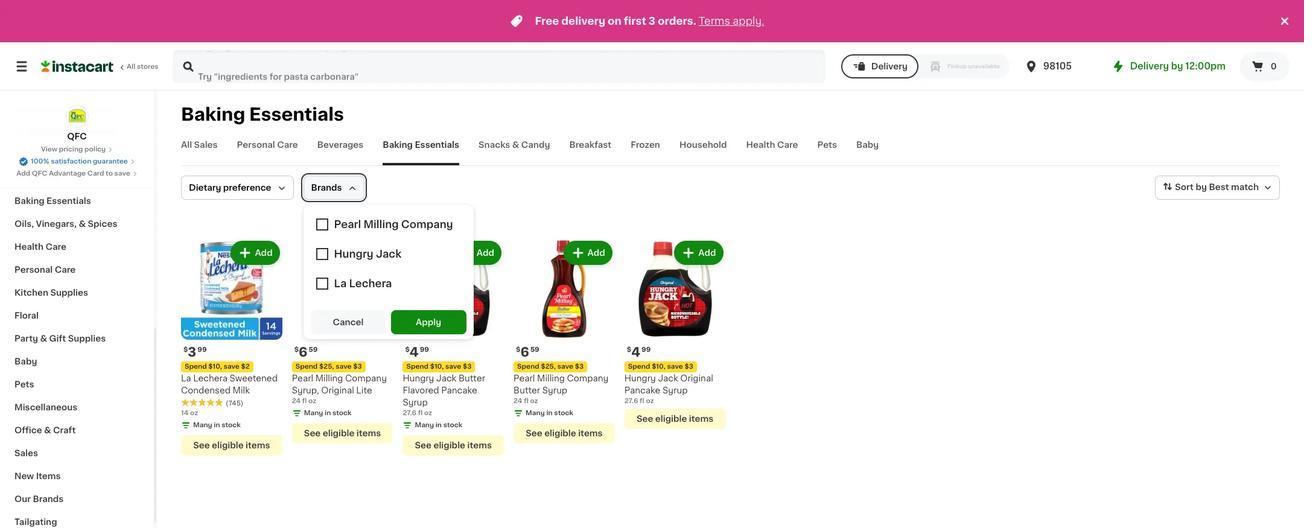 Task type: vqa. For each thing, say whether or not it's contained in the screenshot.
0 button
yes



Task type: describe. For each thing, give the bounding box(es) containing it.
add for la lechera sweetened condensed milk
[[255, 249, 273, 257]]

add qfc advantage card to save
[[16, 170, 130, 177]]

match
[[1231, 183, 1259, 191]]

& inside "link"
[[70, 105, 77, 113]]

spend $25, save $3 for syrup
[[517, 363, 584, 370]]

miscellaneous
[[14, 403, 77, 412]]

save for pearl milling company butter syrup
[[558, 363, 573, 370]]

0 vertical spatial qfc
[[67, 132, 87, 141]]

health care link for the top household link
[[746, 139, 798, 165]]

terms apply. link
[[699, 16, 765, 26]]

apply
[[416, 318, 441, 327]]

stock down (745)
[[222, 422, 241, 428]]

items for pearl milling company butter syrup
[[578, 429, 603, 437]]

0 vertical spatial household link
[[680, 139, 727, 165]]

delivery button
[[841, 54, 919, 78]]

see eligible items button for pearl milling company syrup, original lite
[[292, 423, 393, 444]]

99 for hungry jack original pancake syrup
[[642, 346, 651, 353]]

0 horizontal spatial breakfast link
[[7, 144, 147, 167]]

miscellaneous link
[[7, 396, 147, 419]]

many in stock for butter
[[526, 410, 573, 416]]

many in stock down (745)
[[193, 422, 241, 428]]

many in stock for syrup,
[[304, 410, 352, 416]]

4 $3 from the left
[[685, 363, 694, 370]]

& left soups
[[82, 128, 89, 136]]

save right to
[[114, 170, 130, 177]]

$3 for syrup
[[575, 363, 584, 370]]

0 horizontal spatial sales
[[14, 449, 38, 458]]

add qfc advantage card to save link
[[16, 169, 138, 179]]

candy
[[521, 141, 550, 149]]

supplies inside party & gift supplies link
[[68, 334, 106, 343]]

floral link
[[7, 304, 147, 327]]

1 horizontal spatial breakfast link
[[570, 139, 612, 165]]

qfc link
[[65, 105, 88, 142]]

$25, for syrup
[[541, 363, 556, 370]]

delivery by 12:00pm
[[1130, 62, 1226, 71]]

100% satisfaction guarantee
[[31, 158, 128, 165]]

party & gift supplies link
[[7, 327, 147, 350]]

view pricing policy
[[41, 146, 106, 153]]

1 vertical spatial qfc
[[32, 170, 47, 177]]

100% satisfaction guarantee button
[[19, 155, 135, 167]]

frozen link
[[631, 139, 660, 165]]

craft
[[53, 426, 76, 435]]

add button for syrup,
[[343, 242, 390, 264]]

canned
[[14, 128, 49, 136]]

card
[[87, 170, 104, 177]]

see eligible items for pearl milling company syrup, original lite
[[304, 429, 381, 437]]

$25, for original
[[319, 363, 334, 370]]

fl inside pearl milling company butter syrup 24 fl oz
[[524, 398, 529, 404]]

stock for syrup
[[443, 422, 463, 428]]

see eligible items for la lechera sweetened condensed milk
[[193, 441, 270, 450]]

0 vertical spatial personal
[[237, 141, 275, 149]]

spend $10, save $2
[[185, 363, 250, 370]]

59 for pearl milling company syrup, original lite
[[309, 346, 318, 353]]

apply button
[[391, 310, 466, 334]]

many for flavored
[[415, 422, 434, 428]]

0
[[1271, 62, 1277, 71]]

items for hungry jack original pancake syrup
[[689, 415, 714, 423]]

flavored
[[403, 386, 439, 395]]

syrup,
[[292, 386, 319, 395]]

stock for lite
[[333, 410, 352, 416]]

butter inside pearl milling company butter syrup 24 fl oz
[[514, 386, 540, 395]]

1 vertical spatial brands
[[33, 495, 64, 503]]

free
[[535, 16, 559, 26]]

stock for 24
[[554, 410, 573, 416]]

best
[[1209, 183, 1229, 191]]

in for butter
[[547, 410, 553, 416]]

0 horizontal spatial personal care link
[[7, 258, 147, 281]]

view
[[41, 146, 57, 153]]

2 product group from the left
[[292, 238, 393, 444]]

Best match Sort by field
[[1156, 176, 1280, 200]]

in for syrup,
[[325, 410, 331, 416]]

many down 14 oz
[[193, 422, 212, 428]]

pasta
[[73, 82, 97, 91]]

beverages link
[[317, 139, 364, 165]]

5 add button from the left
[[676, 242, 722, 264]]

brands button
[[303, 176, 364, 200]]

syrup inside hungry jack butter flavored pancake syrup 27.6 fl oz
[[403, 398, 428, 407]]

milk
[[233, 386, 250, 395]]

$10, for hungry jack original pancake syrup
[[652, 363, 666, 370]]

milling for original
[[315, 374, 343, 383]]

save for la lechera sweetened condensed milk
[[224, 363, 240, 370]]

eligible for hungry jack butter flavored pancake syrup
[[434, 441, 465, 450]]

dry goods & pasta
[[14, 82, 97, 91]]

add for pearl milling company syrup, original lite
[[366, 249, 384, 257]]

frozen
[[631, 141, 660, 149]]

1 horizontal spatial baking essentials
[[181, 106, 344, 123]]

oz inside pearl milling company syrup, original lite 24 fl oz
[[308, 398, 316, 404]]

1 horizontal spatial personal care
[[237, 141, 298, 149]]

see eligible items for hungry jack butter flavored pancake syrup
[[415, 441, 492, 450]]

best match
[[1209, 183, 1259, 191]]

preference
[[223, 184, 271, 192]]

pearl for pearl milling company syrup, original lite
[[292, 374, 313, 383]]

1 horizontal spatial baby link
[[857, 139, 879, 165]]

0 button
[[1240, 52, 1290, 81]]

terms
[[699, 16, 730, 26]]

27.6 inside hungry jack butter flavored pancake syrup 27.6 fl oz
[[403, 410, 417, 416]]

0 horizontal spatial baking essentials link
[[7, 190, 147, 212]]

98105
[[1044, 62, 1072, 71]]

4 product group from the left
[[514, 238, 615, 444]]

first
[[624, 16, 646, 26]]

14 oz
[[181, 410, 198, 416]]

items for la lechera sweetened condensed milk
[[246, 441, 270, 450]]

see eligible items button for hungry jack original pancake syrup
[[625, 408, 726, 429]]

$ for hungry jack original pancake syrup
[[627, 346, 631, 353]]

0 horizontal spatial household link
[[7, 167, 147, 190]]

59 for pearl milling company butter syrup
[[531, 346, 540, 353]]

add button for flavored
[[454, 242, 500, 264]]

14
[[181, 410, 189, 416]]

items for pearl milling company syrup, original lite
[[357, 429, 381, 437]]

1 vertical spatial baking
[[383, 141, 413, 149]]

many for syrup,
[[304, 410, 323, 416]]

0 vertical spatial sales
[[194, 141, 218, 149]]

breakfast inside "link"
[[14, 151, 57, 159]]

many for butter
[[526, 410, 545, 416]]

0 vertical spatial household
[[680, 141, 727, 149]]

0 vertical spatial breakfast
[[570, 141, 612, 149]]

cancel
[[333, 318, 364, 327]]

dietary preference
[[189, 184, 271, 192]]

in for flavored
[[436, 422, 442, 428]]

sort by
[[1175, 183, 1207, 191]]

dietary preference button
[[181, 176, 294, 200]]

& left candy
[[512, 141, 519, 149]]

$ 6 59 for pearl milling company syrup, original lite
[[294, 346, 318, 358]]

oils, vinegars, & spices
[[14, 220, 117, 228]]

delivery for delivery
[[872, 62, 908, 71]]

floral
[[14, 311, 39, 320]]

add for hungry jack original pancake syrup
[[699, 249, 716, 257]]

sauces
[[79, 105, 111, 113]]

6 for pearl milling company butter syrup
[[521, 346, 529, 358]]

fl inside pearl milling company syrup, original lite 24 fl oz
[[302, 398, 307, 404]]

see eligible items for hungry jack original pancake syrup
[[637, 415, 714, 423]]

27.6 inside the hungry jack original pancake syrup 27.6 fl oz
[[625, 398, 638, 404]]

pricing
[[59, 146, 83, 153]]

24 inside pearl milling company syrup, original lite 24 fl oz
[[292, 398, 301, 404]]

syrup for jack
[[663, 386, 688, 395]]

beverages
[[317, 141, 364, 149]]

kitchen
[[14, 289, 48, 297]]

sort
[[1175, 183, 1194, 191]]

see eligible items button for la lechera sweetened condensed milk
[[181, 435, 282, 456]]

canned goods & soups link
[[7, 121, 147, 144]]

advantage
[[49, 170, 86, 177]]

see for pearl milling company syrup, original lite
[[304, 429, 321, 437]]

dry goods & pasta link
[[7, 75, 147, 98]]

1 vertical spatial health care
[[14, 243, 66, 251]]

1 vertical spatial 3
[[188, 346, 196, 358]]

0 horizontal spatial baby link
[[7, 350, 147, 373]]

supplies inside kitchen supplies link
[[50, 289, 88, 297]]

3 product group from the left
[[403, 238, 504, 456]]

canned goods & soups
[[14, 128, 118, 136]]

stores
[[137, 63, 159, 70]]

gift
[[49, 334, 66, 343]]

0 vertical spatial baby
[[857, 141, 879, 149]]

1 horizontal spatial pets
[[818, 141, 837, 149]]

oz inside the hungry jack original pancake syrup 27.6 fl oz
[[646, 398, 654, 404]]

save for pearl milling company syrup, original lite
[[336, 363, 352, 370]]

& left gift
[[40, 334, 47, 343]]

lite
[[356, 386, 372, 395]]

oils,
[[14, 220, 34, 228]]

delivery
[[562, 16, 606, 26]]

0 horizontal spatial baking
[[14, 197, 44, 205]]

office
[[14, 426, 42, 435]]

sales link
[[7, 442, 147, 465]]

jack for pancake
[[436, 374, 457, 383]]

$ 4 99 for hungry jack original pancake syrup
[[627, 346, 651, 358]]

eligible for pearl milling company butter syrup
[[545, 429, 576, 437]]

$ for hungry jack butter flavored pancake syrup
[[405, 346, 410, 353]]

hungry jack butter flavored pancake syrup 27.6 fl oz
[[403, 374, 485, 416]]

all for all stores
[[127, 63, 135, 70]]

fl inside hungry jack butter flavored pancake syrup 27.6 fl oz
[[418, 410, 423, 416]]

$3 for pancake
[[463, 363, 472, 370]]

condiments & sauces link
[[7, 98, 147, 121]]

all stores
[[127, 63, 159, 70]]

jack for syrup
[[658, 374, 678, 383]]

condiments & sauces
[[14, 105, 111, 113]]

pancake inside the hungry jack original pancake syrup 27.6 fl oz
[[625, 386, 661, 395]]



Task type: locate. For each thing, give the bounding box(es) containing it.
original inside pearl milling company syrup, original lite 24 fl oz
[[321, 386, 354, 395]]

by inside best match sort by field
[[1196, 183, 1207, 191]]

many in stock down pearl milling company syrup, original lite 24 fl oz
[[304, 410, 352, 416]]

6 up syrup,
[[299, 346, 308, 358]]

2 jack from the left
[[658, 374, 678, 383]]

add button
[[232, 242, 279, 264], [343, 242, 390, 264], [454, 242, 500, 264], [565, 242, 611, 264], [676, 242, 722, 264]]

vinegars,
[[36, 220, 77, 228]]

59 up pearl milling company butter syrup 24 fl oz
[[531, 346, 540, 353]]

health
[[746, 141, 775, 149], [14, 243, 43, 251]]

1 $25, from the left
[[319, 363, 334, 370]]

milling for syrup
[[537, 374, 565, 383]]

original inside the hungry jack original pancake syrup 27.6 fl oz
[[680, 374, 713, 383]]

orders.
[[658, 16, 697, 26]]

baking essentials
[[181, 106, 344, 123], [383, 141, 459, 149], [14, 197, 91, 205]]

brands down items
[[33, 495, 64, 503]]

6 up pearl milling company butter syrup 24 fl oz
[[521, 346, 529, 358]]

all up dietary
[[181, 141, 192, 149]]

essentials left snacks
[[415, 141, 459, 149]]

sales up dietary
[[194, 141, 218, 149]]

office & craft link
[[7, 419, 147, 442]]

eligible
[[655, 415, 687, 423], [323, 429, 355, 437], [545, 429, 576, 437], [212, 441, 244, 450], [434, 441, 465, 450]]

99 up the hungry jack original pancake syrup 27.6 fl oz
[[642, 346, 651, 353]]

1 horizontal spatial 3
[[649, 16, 656, 26]]

1 pearl from the left
[[292, 374, 313, 383]]

6 for pearl milling company syrup, original lite
[[299, 346, 308, 358]]

0 horizontal spatial essentials
[[47, 197, 91, 205]]

goods for dry
[[32, 82, 61, 91]]

2 59 from the left
[[531, 346, 540, 353]]

oils, vinegars, & spices link
[[7, 212, 147, 235]]

butter inside hungry jack butter flavored pancake syrup 27.6 fl oz
[[459, 374, 485, 383]]

spend $10, save $3 for hungry jack butter flavored pancake syrup
[[406, 363, 472, 370]]

see down pearl milling company butter syrup 24 fl oz
[[526, 429, 543, 437]]

1 vertical spatial personal care
[[14, 266, 76, 274]]

0 horizontal spatial $25,
[[319, 363, 334, 370]]

1 horizontal spatial pearl
[[514, 374, 535, 383]]

1 horizontal spatial milling
[[537, 374, 565, 383]]

breakfast right candy
[[570, 141, 612, 149]]

1 horizontal spatial health care
[[746, 141, 798, 149]]

4 up the hungry jack original pancake syrup 27.6 fl oz
[[631, 346, 641, 358]]

4 $ from the left
[[516, 346, 521, 353]]

see down the hungry jack original pancake syrup 27.6 fl oz
[[637, 415, 653, 423]]

qfc logo image
[[65, 105, 88, 128]]

spend for pearl milling company butter syrup
[[517, 363, 540, 370]]

all sales
[[181, 141, 218, 149]]

99 down the apply
[[420, 346, 429, 353]]

spend $10, save $3 up the hungry jack original pancake syrup 27.6 fl oz
[[628, 363, 694, 370]]

in down hungry jack butter flavored pancake syrup 27.6 fl oz
[[436, 422, 442, 428]]

$ inside $ 3 99
[[184, 346, 188, 353]]

personal care link up kitchen supplies
[[7, 258, 147, 281]]

1 $ from the left
[[184, 346, 188, 353]]

1 vertical spatial goods
[[51, 128, 80, 136]]

spend for hungry jack butter flavored pancake syrup
[[406, 363, 429, 370]]

eligible down (745)
[[212, 441, 244, 450]]

sales down office
[[14, 449, 38, 458]]

qfc up view pricing policy link
[[67, 132, 87, 141]]

free delivery on first 3 orders. terms apply.
[[535, 16, 765, 26]]

1 24 from the left
[[292, 398, 301, 404]]

5 $ from the left
[[627, 346, 631, 353]]

spend $10, save $3 up hungry jack butter flavored pancake syrup 27.6 fl oz
[[406, 363, 472, 370]]

many in stock for flavored
[[415, 422, 463, 428]]

see eligible items down the hungry jack original pancake syrup 27.6 fl oz
[[637, 415, 714, 423]]

$ 6 59 for pearl milling company butter syrup
[[516, 346, 540, 358]]

100%
[[31, 158, 49, 165]]

2 $ 6 59 from the left
[[516, 346, 540, 358]]

0 vertical spatial baking essentials link
[[383, 139, 459, 165]]

household
[[680, 141, 727, 149], [14, 174, 62, 182]]

1 spend $25, save $3 from the left
[[296, 363, 362, 370]]

1 vertical spatial butter
[[514, 386, 540, 395]]

delivery by 12:00pm link
[[1111, 59, 1226, 74]]

view pricing policy link
[[41, 145, 113, 155]]

1 vertical spatial original
[[321, 386, 354, 395]]

cancel button
[[311, 310, 386, 334]]

oz inside hungry jack butter flavored pancake syrup 27.6 fl oz
[[424, 410, 432, 416]]

syrup for milling
[[543, 386, 568, 395]]

save left $2 at the left of the page
[[224, 363, 240, 370]]

0 vertical spatial personal care
[[237, 141, 298, 149]]

spices
[[88, 220, 117, 228]]

company inside pearl milling company butter syrup 24 fl oz
[[567, 374, 609, 383]]

1 horizontal spatial baking essentials link
[[383, 139, 459, 165]]

$3 up pearl milling company butter syrup 24 fl oz
[[575, 363, 584, 370]]

goods up pricing
[[51, 128, 80, 136]]

supplies up the floral link
[[50, 289, 88, 297]]

add for pearl milling company butter syrup
[[588, 249, 605, 257]]

lechera
[[193, 374, 228, 383]]

personal
[[237, 141, 275, 149], [14, 266, 53, 274]]

0 horizontal spatial butter
[[459, 374, 485, 383]]

4 spend from the left
[[517, 363, 540, 370]]

spend up the hungry jack original pancake syrup 27.6 fl oz
[[628, 363, 650, 370]]

1 vertical spatial pets link
[[7, 373, 147, 396]]

stock down pearl milling company butter syrup 24 fl oz
[[554, 410, 573, 416]]

brands inside "dropdown button"
[[311, 184, 342, 192]]

2 add button from the left
[[343, 242, 390, 264]]

0 vertical spatial goods
[[32, 82, 61, 91]]

1 vertical spatial breakfast
[[14, 151, 57, 159]]

$10, up flavored
[[430, 363, 444, 370]]

syrup inside pearl milling company butter syrup 24 fl oz
[[543, 386, 568, 395]]

1 horizontal spatial household
[[680, 141, 727, 149]]

by for sort
[[1196, 183, 1207, 191]]

1 jack from the left
[[436, 374, 457, 383]]

3 spend from the left
[[406, 363, 429, 370]]

1 add button from the left
[[232, 242, 279, 264]]

1 vertical spatial personal
[[14, 266, 53, 274]]

in down condensed
[[214, 422, 220, 428]]

0 horizontal spatial personal care
[[14, 266, 76, 274]]

$
[[184, 346, 188, 353], [294, 346, 299, 353], [405, 346, 410, 353], [516, 346, 521, 353], [627, 346, 631, 353]]

company for syrup
[[567, 374, 609, 383]]

0 horizontal spatial $ 4 99
[[405, 346, 429, 358]]

2 pearl from the left
[[514, 374, 535, 383]]

pearl inside pearl milling company butter syrup 24 fl oz
[[514, 374, 535, 383]]

spend up syrup,
[[296, 363, 318, 370]]

0 horizontal spatial health
[[14, 243, 43, 251]]

save for hungry jack original pancake syrup
[[667, 363, 683, 370]]

0 vertical spatial baking essentials
[[181, 106, 344, 123]]

99 inside $ 3 99
[[198, 346, 207, 353]]

save up the hungry jack original pancake syrup 27.6 fl oz
[[667, 363, 683, 370]]

3 $10, from the left
[[652, 363, 666, 370]]

see for la lechera sweetened condensed milk
[[193, 441, 210, 450]]

1 vertical spatial supplies
[[68, 334, 106, 343]]

1 $ 6 59 from the left
[[294, 346, 318, 358]]

see for hungry jack butter flavored pancake syrup
[[415, 441, 432, 450]]

by right sort
[[1196, 183, 1207, 191]]

$10, for la lechera sweetened condensed milk
[[208, 363, 222, 370]]

2 horizontal spatial essentials
[[415, 141, 459, 149]]

company for original
[[345, 374, 387, 383]]

household right frozen
[[680, 141, 727, 149]]

by for delivery
[[1172, 62, 1184, 71]]

health care
[[746, 141, 798, 149], [14, 243, 66, 251]]

items for hungry jack butter flavored pancake syrup
[[467, 441, 492, 450]]

baking
[[181, 106, 245, 123], [383, 141, 413, 149], [14, 197, 44, 205]]

0 horizontal spatial pets link
[[7, 373, 147, 396]]

by left 12:00pm
[[1172, 62, 1184, 71]]

$ 4 99 down the apply
[[405, 346, 429, 358]]

1 $10, from the left
[[208, 363, 222, 370]]

1 horizontal spatial 27.6
[[625, 398, 638, 404]]

4 for hungry jack original pancake syrup
[[631, 346, 641, 358]]

many down pearl milling company butter syrup 24 fl oz
[[526, 410, 545, 416]]

product group containing 3
[[181, 238, 282, 456]]

1 horizontal spatial delivery
[[1130, 62, 1169, 71]]

delivery inside button
[[872, 62, 908, 71]]

4 add button from the left
[[565, 242, 611, 264]]

99 for hungry jack butter flavored pancake syrup
[[420, 346, 429, 353]]

1 4 from the left
[[410, 346, 419, 358]]

party & gift supplies
[[14, 334, 106, 343]]

see eligible items down pearl milling company butter syrup 24 fl oz
[[526, 429, 603, 437]]

0 vertical spatial health
[[746, 141, 775, 149]]

2 spend $25, save $3 from the left
[[517, 363, 584, 370]]

spend $10, save $3
[[406, 363, 472, 370], [628, 363, 694, 370]]

our brands
[[14, 495, 64, 503]]

hungry inside hungry jack butter flavored pancake syrup 27.6 fl oz
[[403, 374, 434, 383]]

1 horizontal spatial syrup
[[543, 386, 568, 395]]

product group
[[181, 238, 282, 456], [292, 238, 393, 444], [403, 238, 504, 456], [514, 238, 615, 444], [625, 238, 726, 429]]

1 spend $10, save $3 from the left
[[406, 363, 472, 370]]

items
[[36, 472, 61, 481]]

pearl inside pearl milling company syrup, original lite 24 fl oz
[[292, 374, 313, 383]]

2 $25, from the left
[[541, 363, 556, 370]]

$10, up lechera
[[208, 363, 222, 370]]

2 $ 4 99 from the left
[[627, 346, 651, 358]]

1 vertical spatial baby
[[14, 357, 37, 366]]

2 horizontal spatial syrup
[[663, 386, 688, 395]]

add button for butter
[[565, 242, 611, 264]]

$ down apply button
[[405, 346, 410, 353]]

1 $3 from the left
[[353, 363, 362, 370]]

1 vertical spatial 27.6
[[403, 410, 417, 416]]

$ up the hungry jack original pancake syrup 27.6 fl oz
[[627, 346, 631, 353]]

hungry for pancake
[[625, 374, 656, 383]]

syrup inside the hungry jack original pancake syrup 27.6 fl oz
[[663, 386, 688, 395]]

0 horizontal spatial syrup
[[403, 398, 428, 407]]

2 6 from the left
[[521, 346, 529, 358]]

snacks & candy
[[479, 141, 550, 149]]

kitchen supplies link
[[7, 281, 147, 304]]

1 milling from the left
[[315, 374, 343, 383]]

0 horizontal spatial jack
[[436, 374, 457, 383]]

1 vertical spatial household link
[[7, 167, 147, 190]]

3 99 from the left
[[642, 346, 651, 353]]

satisfaction
[[51, 158, 91, 165]]

$ 4 99 for hungry jack butter flavored pancake syrup
[[405, 346, 429, 358]]

see down 14 oz
[[193, 441, 210, 450]]

tailgating link
[[7, 511, 147, 528]]

0 horizontal spatial 99
[[198, 346, 207, 353]]

$ 6 59 up syrup,
[[294, 346, 318, 358]]

save for hungry jack butter flavored pancake syrup
[[445, 363, 461, 370]]

spend up flavored
[[406, 363, 429, 370]]

$10, for hungry jack butter flavored pancake syrup
[[430, 363, 444, 370]]

spend $10, save $3 for hungry jack original pancake syrup
[[628, 363, 694, 370]]

1 horizontal spatial jack
[[658, 374, 678, 383]]

save up pearl milling company syrup, original lite 24 fl oz
[[336, 363, 352, 370]]

la lechera sweetened condensed milk
[[181, 374, 278, 395]]

baking up all sales
[[181, 106, 245, 123]]

pearl for pearl milling company butter syrup
[[514, 374, 535, 383]]

$2
[[241, 363, 250, 370]]

$10, up the hungry jack original pancake syrup 27.6 fl oz
[[652, 363, 666, 370]]

$ 3 99
[[184, 346, 207, 358]]

0 horizontal spatial health care
[[14, 243, 66, 251]]

company inside pearl milling company syrup, original lite 24 fl oz
[[345, 374, 387, 383]]

1 horizontal spatial baking
[[181, 106, 245, 123]]

0 horizontal spatial $ 6 59
[[294, 346, 318, 358]]

2 4 from the left
[[631, 346, 641, 358]]

1 vertical spatial all
[[181, 141, 192, 149]]

1 spend from the left
[[185, 363, 207, 370]]

99
[[198, 346, 207, 353], [420, 346, 429, 353], [642, 346, 651, 353]]

kitchen supplies
[[14, 289, 88, 297]]

in down pearl milling company butter syrup 24 fl oz
[[547, 410, 553, 416]]

1 horizontal spatial original
[[680, 374, 713, 383]]

jack inside the hungry jack original pancake syrup 27.6 fl oz
[[658, 374, 678, 383]]

dietary
[[189, 184, 221, 192]]

see for hungry jack original pancake syrup
[[637, 415, 653, 423]]

see eligible items button for hungry jack butter flavored pancake syrup
[[403, 435, 504, 456]]

2 company from the left
[[567, 374, 609, 383]]

pancake inside hungry jack butter flavored pancake syrup 27.6 fl oz
[[441, 386, 477, 395]]

4 for hungry jack butter flavored pancake syrup
[[410, 346, 419, 358]]

(745)
[[226, 400, 243, 407]]

1 horizontal spatial 99
[[420, 346, 429, 353]]

1 horizontal spatial spend $25, save $3
[[517, 363, 584, 370]]

$ 4 99 up the hungry jack original pancake syrup 27.6 fl oz
[[627, 346, 651, 358]]

hungry jack original pancake syrup 27.6 fl oz
[[625, 374, 713, 404]]

save up pearl milling company butter syrup 24 fl oz
[[558, 363, 573, 370]]

goods for canned
[[51, 128, 80, 136]]

our brands link
[[7, 488, 147, 511]]

1 horizontal spatial qfc
[[67, 132, 87, 141]]

personal care up kitchen supplies
[[14, 266, 76, 274]]

in down pearl milling company syrup, original lite 24 fl oz
[[325, 410, 331, 416]]

brands down beverages link
[[311, 184, 342, 192]]

snacks & candy link
[[479, 139, 550, 165]]

see eligible items button down the hungry jack original pancake syrup 27.6 fl oz
[[625, 408, 726, 429]]

baby link
[[857, 139, 879, 165], [7, 350, 147, 373]]

all sales link
[[181, 139, 218, 165]]

1 product group from the left
[[181, 238, 282, 456]]

2 vertical spatial baking
[[14, 197, 44, 205]]

oz inside pearl milling company butter syrup 24 fl oz
[[530, 398, 538, 404]]

0 vertical spatial health care link
[[746, 139, 798, 165]]

eligible down hungry jack butter flavored pancake syrup 27.6 fl oz
[[434, 441, 465, 450]]

3 $3 from the left
[[575, 363, 584, 370]]

0 vertical spatial butter
[[459, 374, 485, 383]]

all for all sales
[[181, 141, 192, 149]]

& left spices
[[79, 220, 86, 228]]

★★★★★
[[181, 398, 223, 407], [181, 398, 223, 407]]

see eligible items for pearl milling company butter syrup
[[526, 429, 603, 437]]

see for pearl milling company butter syrup
[[526, 429, 543, 437]]

1 pancake from the left
[[441, 386, 477, 395]]

$ for pearl milling company butter syrup
[[516, 346, 521, 353]]

milling inside pearl milling company syrup, original lite 24 fl oz
[[315, 374, 343, 383]]

2 spend $10, save $3 from the left
[[628, 363, 694, 370]]

99 for la lechera sweetened condensed milk
[[198, 346, 207, 353]]

0 horizontal spatial breakfast
[[14, 151, 57, 159]]

by inside delivery by 12:00pm link
[[1172, 62, 1184, 71]]

2 horizontal spatial baking essentials
[[383, 141, 459, 149]]

$25, up pearl milling company syrup, original lite 24 fl oz
[[319, 363, 334, 370]]

5 spend from the left
[[628, 363, 650, 370]]

all left stores
[[127, 63, 135, 70]]

breakfast down 'canned'
[[14, 151, 57, 159]]

office & craft
[[14, 426, 76, 435]]

health care link
[[746, 139, 798, 165], [7, 235, 147, 258]]

2 $3 from the left
[[463, 363, 472, 370]]

spend $25, save $3 for original
[[296, 363, 362, 370]]

see eligible items down (745)
[[193, 441, 270, 450]]

household link down 100% satisfaction guarantee
[[7, 167, 147, 190]]

98105 button
[[1024, 49, 1097, 83]]

personal care
[[237, 141, 298, 149], [14, 266, 76, 274]]

1 horizontal spatial personal care link
[[237, 139, 298, 165]]

household inside household link
[[14, 174, 62, 182]]

spend for pearl milling company syrup, original lite
[[296, 363, 318, 370]]

2 24 from the left
[[514, 398, 522, 404]]

many down syrup,
[[304, 410, 323, 416]]

1 59 from the left
[[309, 346, 318, 353]]

$10,
[[208, 363, 222, 370], [430, 363, 444, 370], [652, 363, 666, 370]]

essentials up beverages
[[249, 106, 344, 123]]

0 horizontal spatial qfc
[[32, 170, 47, 177]]

spend $25, save $3 up pearl milling company butter syrup 24 fl oz
[[517, 363, 584, 370]]

hungry for flavored
[[403, 374, 434, 383]]

0 vertical spatial supplies
[[50, 289, 88, 297]]

3 add button from the left
[[454, 242, 500, 264]]

new
[[14, 472, 34, 481]]

99 up spend $10, save $2 on the bottom of page
[[198, 346, 207, 353]]

pets link
[[818, 139, 837, 165], [7, 373, 147, 396]]

$ up pearl milling company butter syrup 24 fl oz
[[516, 346, 521, 353]]

$3 up lite
[[353, 363, 362, 370]]

1 6 from the left
[[299, 346, 308, 358]]

delivery for delivery by 12:00pm
[[1130, 62, 1169, 71]]

see eligible items button down hungry jack butter flavored pancake syrup 27.6 fl oz
[[403, 435, 504, 456]]

company
[[345, 374, 387, 383], [567, 374, 609, 383]]

baking up oils,
[[14, 197, 44, 205]]

$3 for original
[[353, 363, 362, 370]]

household link right frozen link
[[680, 139, 727, 165]]

1 company from the left
[[345, 374, 387, 383]]

0 vertical spatial 3
[[649, 16, 656, 26]]

2 pancake from the left
[[625, 386, 661, 395]]

0 horizontal spatial pearl
[[292, 374, 313, 383]]

eligible for hungry jack original pancake syrup
[[655, 415, 687, 423]]

service type group
[[841, 54, 1010, 78]]

eligible down pearl milling company syrup, original lite 24 fl oz
[[323, 429, 355, 437]]

instacart logo image
[[41, 59, 113, 74]]

$ for pearl milling company syrup, original lite
[[294, 346, 299, 353]]

& left 'craft'
[[44, 426, 51, 435]]

apply.
[[733, 16, 765, 26]]

2 horizontal spatial baking
[[383, 141, 413, 149]]

eligible for pearl milling company syrup, original lite
[[323, 429, 355, 437]]

add for hungry jack butter flavored pancake syrup
[[477, 249, 494, 257]]

2 $10, from the left
[[430, 363, 444, 370]]

2 $ from the left
[[294, 346, 299, 353]]

hungry inside the hungry jack original pancake syrup 27.6 fl oz
[[625, 374, 656, 383]]

milling
[[315, 374, 343, 383], [537, 374, 565, 383]]

fl
[[302, 398, 307, 404], [524, 398, 529, 404], [640, 398, 645, 404], [418, 410, 423, 416]]

1 99 from the left
[[198, 346, 207, 353]]

many in stock down hungry jack butter flavored pancake syrup 27.6 fl oz
[[415, 422, 463, 428]]

see eligible items button for pearl milling company butter syrup
[[514, 423, 615, 444]]

0 horizontal spatial baking essentials
[[14, 197, 91, 205]]

24 inside pearl milling company butter syrup 24 fl oz
[[514, 398, 522, 404]]

$ for la lechera sweetened condensed milk
[[184, 346, 188, 353]]

fl inside the hungry jack original pancake syrup 27.6 fl oz
[[640, 398, 645, 404]]

1 hungry from the left
[[403, 374, 434, 383]]

1 horizontal spatial $10,
[[430, 363, 444, 370]]

pets
[[818, 141, 837, 149], [14, 380, 34, 389]]

3 $ from the left
[[405, 346, 410, 353]]

delivery
[[1130, 62, 1169, 71], [872, 62, 908, 71]]

$ up la
[[184, 346, 188, 353]]

0 vertical spatial 27.6
[[625, 398, 638, 404]]

$3 up hungry jack butter flavored pancake syrup 27.6 fl oz
[[463, 363, 472, 370]]

1 vertical spatial health
[[14, 243, 43, 251]]

supplies down the floral link
[[68, 334, 106, 343]]

0 horizontal spatial delivery
[[872, 62, 908, 71]]

1 vertical spatial personal care link
[[7, 258, 147, 281]]

24
[[292, 398, 301, 404], [514, 398, 522, 404]]

goods up condiments
[[32, 82, 61, 91]]

spend $25, save $3 up pearl milling company syrup, original lite 24 fl oz
[[296, 363, 362, 370]]

all stores link
[[41, 49, 159, 83]]

1 vertical spatial essentials
[[415, 141, 459, 149]]

see eligible items button down pearl milling company syrup, original lite 24 fl oz
[[292, 423, 393, 444]]

save up hungry jack butter flavored pancake syrup 27.6 fl oz
[[445, 363, 461, 370]]

1 horizontal spatial $25,
[[541, 363, 556, 370]]

1 horizontal spatial 6
[[521, 346, 529, 358]]

3 inside the limited time offer region
[[649, 16, 656, 26]]

eligible down pearl milling company butter syrup 24 fl oz
[[545, 429, 576, 437]]

& left pasta at left
[[63, 82, 71, 91]]

la
[[181, 374, 191, 383]]

guarantee
[[93, 158, 128, 165]]

personal up kitchen
[[14, 266, 53, 274]]

0 horizontal spatial 59
[[309, 346, 318, 353]]

3 up la
[[188, 346, 196, 358]]

jack inside hungry jack butter flavored pancake syrup 27.6 fl oz
[[436, 374, 457, 383]]

see eligible items button
[[625, 408, 726, 429], [292, 423, 393, 444], [514, 423, 615, 444], [181, 435, 282, 456], [403, 435, 504, 456]]

0 horizontal spatial household
[[14, 174, 62, 182]]

1 horizontal spatial household link
[[680, 139, 727, 165]]

on
[[608, 16, 622, 26]]

many in stock down pearl milling company butter syrup 24 fl oz
[[526, 410, 573, 416]]

0 vertical spatial baby link
[[857, 139, 879, 165]]

None search field
[[173, 49, 826, 83]]

health care link for oils, vinegars, & spices link
[[7, 235, 147, 258]]

2 milling from the left
[[537, 374, 565, 383]]

sweetened
[[230, 374, 278, 383]]

0 vertical spatial pets link
[[818, 139, 837, 165]]

1 horizontal spatial personal
[[237, 141, 275, 149]]

4
[[410, 346, 419, 358], [631, 346, 641, 358]]

spend up pearl milling company butter syrup 24 fl oz
[[517, 363, 540, 370]]

see eligible items down hungry jack butter flavored pancake syrup 27.6 fl oz
[[415, 441, 492, 450]]

1 horizontal spatial pets link
[[818, 139, 837, 165]]

5 product group from the left
[[625, 238, 726, 429]]

to
[[106, 170, 113, 177]]

soups
[[91, 128, 118, 136]]

1 horizontal spatial essentials
[[249, 106, 344, 123]]

dry
[[14, 82, 30, 91]]

household down 100%
[[14, 174, 62, 182]]

spend for hungry jack original pancake syrup
[[628, 363, 650, 370]]

2 horizontal spatial $10,
[[652, 363, 666, 370]]

Search field
[[174, 51, 824, 82]]

1 horizontal spatial 59
[[531, 346, 540, 353]]

0 horizontal spatial health care link
[[7, 235, 147, 258]]

care
[[277, 141, 298, 149], [777, 141, 798, 149], [45, 243, 66, 251], [55, 266, 76, 274]]

0 horizontal spatial original
[[321, 386, 354, 395]]

personal up preference
[[237, 141, 275, 149]]

milling inside pearl milling company butter syrup 24 fl oz
[[537, 374, 565, 383]]

butter
[[459, 374, 485, 383], [514, 386, 540, 395]]

1 vertical spatial by
[[1196, 183, 1207, 191]]

see
[[637, 415, 653, 423], [304, 429, 321, 437], [526, 429, 543, 437], [193, 441, 210, 450], [415, 441, 432, 450]]

stock down hungry jack butter flavored pancake syrup 27.6 fl oz
[[443, 422, 463, 428]]

2 spend from the left
[[296, 363, 318, 370]]

2 99 from the left
[[420, 346, 429, 353]]

1 vertical spatial baking essentials
[[383, 141, 459, 149]]

0 vertical spatial all
[[127, 63, 135, 70]]

our
[[14, 495, 31, 503]]

2 hungry from the left
[[625, 374, 656, 383]]

spend for la lechera sweetened condensed milk
[[185, 363, 207, 370]]

0 horizontal spatial milling
[[315, 374, 343, 383]]

many in stock
[[304, 410, 352, 416], [526, 410, 573, 416], [193, 422, 241, 428], [415, 422, 463, 428]]

sales
[[194, 141, 218, 149], [14, 449, 38, 458]]

1 $ 4 99 from the left
[[405, 346, 429, 358]]

0 horizontal spatial company
[[345, 374, 387, 383]]

3 right first on the top left of page
[[649, 16, 656, 26]]

eligible down the hungry jack original pancake syrup 27.6 fl oz
[[655, 415, 687, 423]]

essentials up oils, vinegars, & spices
[[47, 197, 91, 205]]

many down flavored
[[415, 422, 434, 428]]

personal care up preference
[[237, 141, 298, 149]]

0 vertical spatial original
[[680, 374, 713, 383]]

1 horizontal spatial all
[[181, 141, 192, 149]]

limited time offer region
[[0, 0, 1278, 42]]

1 vertical spatial pets
[[14, 380, 34, 389]]



